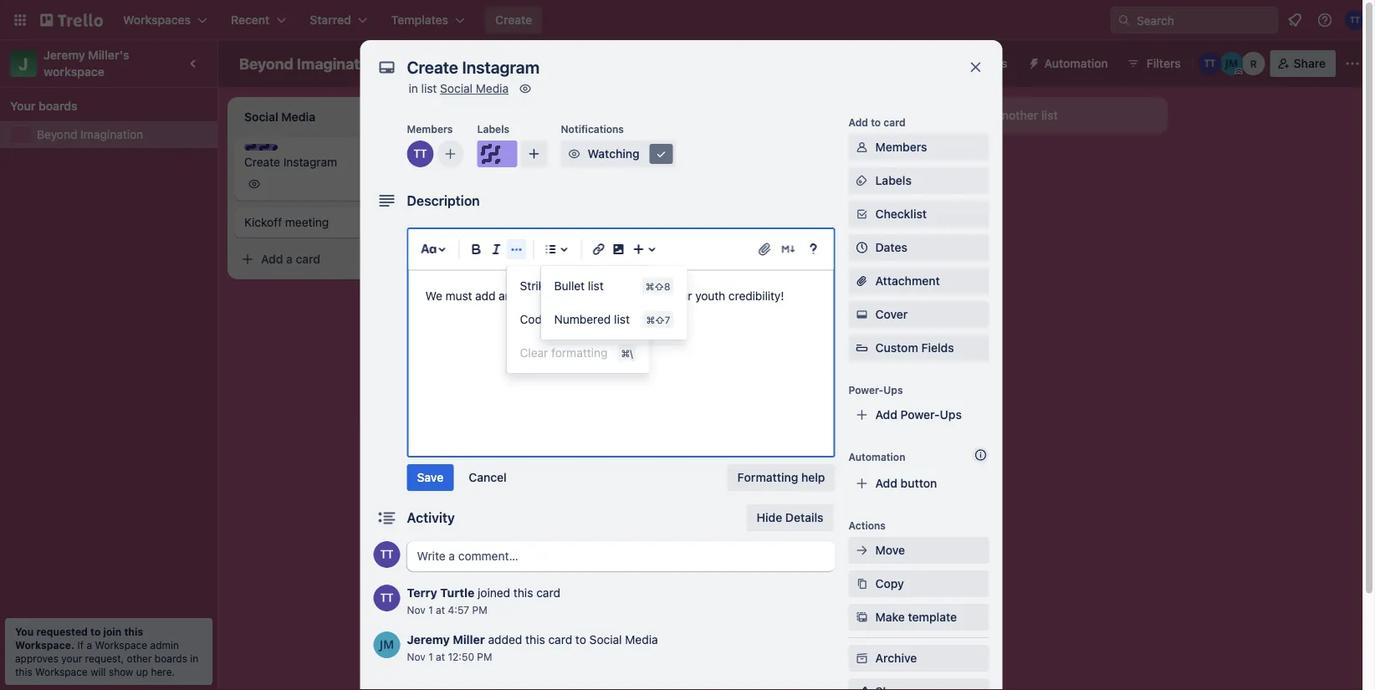 Task type: vqa. For each thing, say whether or not it's contained in the screenshot.
the a associated with choose a category
no



Task type: describe. For each thing, give the bounding box(es) containing it.
meeting
[[285, 215, 329, 229]]

add
[[475, 289, 496, 303]]

add members to card image
[[444, 146, 457, 162]]

imagination inside 'link'
[[81, 128, 143, 141]]

Main content area, start typing to enter text. text field
[[426, 286, 817, 306]]

jeremy for jeremy miller's workspace
[[44, 48, 85, 62]]

social inside jeremy miller added this card to social media nov 1 at 12:50 pm
[[590, 633, 622, 647]]

must
[[446, 289, 472, 303]]

watching button
[[561, 141, 677, 167]]

save
[[417, 471, 444, 485]]

formatting
[[738, 471, 799, 485]]

add power-ups
[[876, 408, 962, 422]]

credibility!
[[729, 289, 784, 303]]

kickoff meeting link
[[244, 214, 439, 231]]

power-ups inside button
[[947, 56, 1008, 70]]

hide details
[[757, 511, 824, 525]]

thinking
[[482, 155, 528, 169]]

list inside button
[[1042, 108, 1058, 122]]

another inside the main content area, start typing to enter text. text field
[[499, 289, 540, 303]]

checklist
[[876, 207, 927, 221]]

labels inside labels link
[[876, 174, 912, 187]]

sm image for watching
[[566, 146, 583, 162]]

0 horizontal spatial terry turtle (terryturtle) image
[[374, 585, 400, 612]]

this inside jeremy miller added this card to social media nov 1 at 12:50 pm
[[526, 633, 545, 647]]

our
[[675, 289, 692, 303]]

hide
[[757, 511, 783, 525]]

add a card
[[261, 252, 321, 266]]

0 horizontal spatial automation
[[849, 451, 906, 463]]

numbered
[[554, 313, 611, 326]]

card inside jeremy miller added this card to social media nov 1 at 12:50 pm
[[549, 633, 573, 647]]

make
[[876, 610, 905, 624]]

thoughts thinking
[[482, 145, 545, 169]]

add button
[[876, 477, 938, 490]]

share button
[[1271, 50, 1336, 77]]

miller
[[453, 633, 485, 647]]

bold ⌘b image
[[467, 239, 487, 259]]

sm image for automation
[[1021, 50, 1045, 74]]

add a card button
[[234, 246, 422, 273]]

beyond imagination link
[[37, 126, 208, 143]]

strikethrough button
[[507, 269, 650, 303]]

move
[[876, 544, 906, 557]]

add for add power-ups
[[876, 408, 898, 422]]

card up members link
[[884, 116, 906, 128]]

sm image down visible
[[517, 80, 534, 97]]

archive
[[876, 651, 917, 665]]

text styles image
[[419, 239, 439, 259]]

pm inside terry turtle joined this card nov 1 at 4:57 pm
[[472, 604, 488, 616]]

sm image for copy
[[854, 576, 871, 592]]

thinking link
[[482, 154, 676, 171]]

fields
[[922, 341, 955, 355]]

add another list button
[[941, 97, 1168, 134]]

12:50
[[448, 651, 474, 663]]

social media link
[[440, 82, 509, 95]]

increase
[[627, 289, 672, 303]]

share
[[1294, 56, 1326, 70]]

beyond imagination inside beyond imagination 'link'
[[37, 128, 143, 141]]

power- inside button
[[947, 56, 986, 70]]

at inside jeremy miller added this card to social media nov 1 at 12:50 pm
[[436, 651, 445, 663]]

4:57
[[448, 604, 470, 616]]

beyond inside the "board name" text box
[[239, 54, 293, 72]]

j
[[19, 54, 28, 73]]

view markdown image
[[780, 241, 797, 258]]

watching
[[588, 147, 640, 161]]

clear
[[520, 346, 548, 360]]

1 vertical spatial power-
[[849, 384, 884, 396]]

details
[[786, 511, 824, 525]]

move link
[[849, 537, 990, 564]]

attach and insert link image
[[757, 241, 774, 258]]

activity
[[407, 510, 455, 526]]

your boards with 1 items element
[[10, 96, 199, 116]]

copy link
[[849, 571, 990, 598]]

image image
[[609, 239, 629, 259]]

Search field
[[1131, 8, 1278, 33]]

this inside if a workspace admin approves your request, other boards in this workspace will show up here.
[[15, 666, 32, 678]]

jeremy miller added this card to social media nov 1 at 12:50 pm
[[407, 633, 658, 663]]

1 inside terry turtle joined this card nov 1 at 4:57 pm
[[429, 604, 433, 616]]

sm image for checklist
[[854, 206, 871, 223]]

your
[[10, 99, 36, 113]]

0 horizontal spatial create from template… image
[[428, 253, 442, 266]]

this inside terry turtle joined this card nov 1 at 4:57 pm
[[514, 586, 533, 600]]

save button
[[407, 464, 454, 491]]

at inside terry turtle joined this card nov 1 at 4:57 pm
[[436, 604, 445, 616]]

create button
[[485, 7, 542, 33]]

turtle
[[440, 586, 475, 600]]

kickoff
[[244, 215, 282, 229]]

workspace inside button
[[454, 56, 516, 70]]

another inside button
[[996, 108, 1039, 122]]

this inside you requested to join this workspace.
[[124, 626, 143, 638]]

other
[[127, 653, 152, 664]]

requested
[[36, 626, 88, 638]]

admin
[[150, 639, 179, 651]]

you
[[15, 626, 34, 638]]

nov inside terry turtle joined this card nov 1 at 4:57 pm
[[407, 604, 426, 616]]

group containing bullet list
[[541, 269, 687, 336]]

⌘⇧7
[[647, 314, 671, 326]]

youth
[[696, 289, 726, 303]]

add to card
[[849, 116, 906, 128]]

Board name text field
[[231, 50, 390, 77]]

star or unstar board image
[[400, 57, 414, 70]]

0 notifications image
[[1285, 10, 1305, 30]]

sm image for archive
[[854, 650, 871, 667]]

create instagram link
[[244, 154, 439, 171]]

r
[[1251, 58, 1258, 69]]

attachment button
[[849, 268, 990, 295]]

r button
[[1242, 52, 1266, 75]]

your
[[61, 653, 82, 664]]

make template
[[876, 610, 957, 624]]

2 vertical spatial ups
[[940, 408, 962, 422]]

cover link
[[849, 301, 990, 328]]

dates button
[[849, 234, 990, 261]]

filters button
[[1122, 50, 1186, 77]]

join
[[103, 626, 122, 638]]

joined
[[478, 586, 511, 600]]

a for if
[[87, 639, 92, 651]]

button
[[901, 477, 938, 490]]

sm image for members
[[854, 139, 871, 156]]

lists image
[[541, 239, 561, 259]]

members link
[[849, 134, 990, 161]]

color: purple, title: none image
[[244, 144, 278, 151]]

card inside terry turtle joined this card nov 1 at 4:57 pm
[[537, 586, 561, 600]]

⌘\
[[621, 347, 633, 359]]

kickoff meeting
[[244, 215, 329, 229]]



Task type: locate. For each thing, give the bounding box(es) containing it.
add for add another list
[[971, 108, 993, 122]]

sm image inside the move link
[[854, 542, 871, 559]]

show menu image
[[1345, 55, 1362, 72]]

a
[[286, 252, 293, 266], [87, 639, 92, 651]]

1 vertical spatial imagination
[[81, 128, 143, 141]]

sm image inside automation "button"
[[1021, 50, 1045, 74]]

to right added
[[576, 633, 587, 647]]

2 group from the left
[[541, 269, 687, 336]]

beyond inside 'link'
[[37, 128, 77, 141]]

sm image left cover
[[854, 306, 871, 323]]

thoughts
[[499, 145, 545, 156]]

imagination inside the "board name" text box
[[297, 54, 382, 72]]

instagram
[[283, 155, 337, 169]]

to inside jeremy miller added this card to social media nov 1 at 12:50 pm
[[576, 633, 587, 647]]

color: bold red, title: "thoughts" element
[[482, 144, 545, 156]]

automation up add another list button
[[1045, 56, 1109, 70]]

to left join
[[90, 626, 101, 638]]

here.
[[151, 666, 175, 678]]

members up add members to card image
[[407, 123, 453, 135]]

1 down terry
[[429, 604, 433, 616]]

bullet list
[[554, 279, 604, 293]]

boards right your
[[39, 99, 78, 113]]

sm image inside the copy link
[[854, 576, 871, 592]]

at left 4:57
[[436, 604, 445, 616]]

0 vertical spatial media
[[476, 82, 509, 95]]

1 vertical spatial labels
[[876, 174, 912, 187]]

create down color: purple, title: none image
[[244, 155, 280, 169]]

0 vertical spatial workspace
[[454, 56, 516, 70]]

1 horizontal spatial another
[[996, 108, 1039, 122]]

None text field
[[399, 52, 951, 82]]

boards inside if a workspace admin approves your request, other boards in this workspace will show up here.
[[155, 653, 187, 664]]

nov inside jeremy miller added this card to social media nov 1 at 12:50 pm
[[407, 651, 426, 663]]

automation
[[1045, 56, 1109, 70], [849, 451, 906, 463]]

1 horizontal spatial boards
[[155, 653, 187, 664]]

nov down terry
[[407, 604, 426, 616]]

1 vertical spatial beyond
[[37, 128, 77, 141]]

Write a comment text field
[[407, 541, 836, 572]]

1 at from the top
[[436, 604, 445, 616]]

0 vertical spatial beyond
[[239, 54, 293, 72]]

create from template… image
[[904, 152, 917, 166], [428, 253, 442, 266]]

0 vertical spatial automation
[[1045, 56, 1109, 70]]

1 horizontal spatial imagination
[[297, 54, 382, 72]]

2 horizontal spatial power-
[[947, 56, 986, 70]]

1 nov from the top
[[407, 604, 426, 616]]

1 horizontal spatial create
[[495, 13, 532, 27]]

0 vertical spatial boards
[[39, 99, 78, 113]]

0 vertical spatial a
[[286, 252, 293, 266]]

list left the social media link at top left
[[421, 82, 437, 95]]

archive link
[[849, 645, 990, 672]]

color: purple, title: none image
[[477, 141, 518, 167]]

2 horizontal spatial ups
[[986, 56, 1008, 70]]

1 vertical spatial ups
[[884, 384, 903, 396]]

imagination left star or unstar board image
[[297, 54, 382, 72]]

add up members link
[[849, 116, 869, 128]]

we must add another social media to increase our youth credibility!
[[426, 289, 784, 303]]

card right added
[[549, 633, 573, 647]]

0 horizontal spatial boards
[[39, 99, 78, 113]]

add for add button
[[876, 477, 898, 490]]

this right join
[[124, 626, 143, 638]]

1 vertical spatial create from template… image
[[428, 253, 442, 266]]

sm image inside make template link
[[854, 609, 871, 626]]

in inside if a workspace admin approves your request, other boards in this workspace will show up here.
[[190, 653, 199, 664]]

code
[[520, 313, 549, 326]]

list for bullet list
[[588, 279, 604, 293]]

up
[[136, 666, 148, 678]]

1 vertical spatial members
[[876, 140, 928, 154]]

0 horizontal spatial jeremy
[[44, 48, 85, 62]]

1 horizontal spatial create from template… image
[[904, 152, 917, 166]]

list down the main content area, start typing to enter text. text field
[[614, 313, 630, 326]]

a inside if a workspace admin approves your request, other boards in this workspace will show up here.
[[87, 639, 92, 651]]

open information menu image
[[1317, 12, 1334, 28]]

clear formatting
[[520, 346, 608, 360]]

list down automation "button"
[[1042, 108, 1058, 122]]

1 vertical spatial another
[[499, 289, 540, 303]]

at
[[436, 604, 445, 616], [436, 651, 445, 663]]

0 horizontal spatial power-
[[849, 384, 884, 396]]

1 horizontal spatial social
[[590, 633, 622, 647]]

1 horizontal spatial power-
[[901, 408, 940, 422]]

we
[[426, 289, 443, 303]]

0 vertical spatial imagination
[[297, 54, 382, 72]]

ups down fields
[[940, 408, 962, 422]]

0 vertical spatial in
[[409, 82, 418, 95]]

rubyanndersson (rubyanndersson) image
[[1242, 52, 1266, 75]]

sm image inside checklist 'link'
[[854, 206, 871, 223]]

labels up checklist
[[876, 174, 912, 187]]

italic ⌘i image
[[487, 239, 507, 259]]

jeremy up nov 1 at 12:50 pm link in the bottom left of the page
[[407, 633, 450, 647]]

add for add to card
[[849, 116, 869, 128]]

add another list
[[971, 108, 1058, 122]]

card down meeting
[[296, 252, 321, 266]]

social
[[543, 289, 574, 303]]

card right joined
[[537, 586, 561, 600]]

members
[[407, 123, 453, 135], [876, 140, 928, 154]]

1 horizontal spatial automation
[[1045, 56, 1109, 70]]

ups
[[986, 56, 1008, 70], [884, 384, 903, 396], [940, 408, 962, 422]]

jeremy miller (jeremymiller198) image
[[1221, 52, 1244, 75]]

pm
[[472, 604, 488, 616], [477, 651, 492, 663]]

add
[[971, 108, 993, 122], [849, 116, 869, 128], [261, 252, 283, 266], [876, 408, 898, 422], [876, 477, 898, 490]]

⌘⇧8
[[646, 280, 671, 292]]

custom fields
[[876, 341, 955, 355]]

1 vertical spatial terry turtle (terryturtle) image
[[374, 585, 400, 612]]

create for create instagram
[[244, 155, 280, 169]]

sm image
[[517, 80, 534, 97], [854, 306, 871, 323], [854, 542, 871, 559], [854, 609, 871, 626]]

2 nov from the top
[[407, 651, 426, 663]]

0 vertical spatial jeremy
[[44, 48, 85, 62]]

create
[[495, 13, 532, 27], [244, 155, 280, 169]]

power-ups
[[947, 56, 1008, 70], [849, 384, 903, 396]]

another
[[996, 108, 1039, 122], [499, 289, 540, 303]]

terry turtle (terryturtle) image left terry
[[374, 585, 400, 612]]

1 vertical spatial jeremy
[[407, 633, 450, 647]]

1 vertical spatial 1
[[429, 651, 433, 663]]

1 horizontal spatial beyond
[[239, 54, 293, 72]]

0 vertical spatial create
[[495, 13, 532, 27]]

list for in list social media
[[421, 82, 437, 95]]

at left 12:50
[[436, 651, 445, 663]]

workspace
[[44, 65, 105, 79]]

0 vertical spatial members
[[407, 123, 453, 135]]

in
[[409, 82, 418, 95], [190, 653, 199, 664]]

more formatting image
[[507, 239, 527, 259]]

0 vertical spatial power-ups
[[947, 56, 1008, 70]]

attachment
[[876, 274, 940, 288]]

1 horizontal spatial labels
[[876, 174, 912, 187]]

0 vertical spatial nov
[[407, 604, 426, 616]]

you requested to join this workspace.
[[15, 626, 143, 651]]

add power-ups link
[[849, 402, 990, 428]]

terry turtle (terryturtle) image
[[1199, 52, 1222, 75], [374, 585, 400, 612]]

labels link
[[849, 167, 990, 194]]

1 horizontal spatial workspace
[[95, 639, 147, 651]]

nov right jeremy miller (jeremymiller198) image
[[407, 651, 426, 663]]

0 horizontal spatial media
[[476, 82, 509, 95]]

sm image for labels
[[854, 172, 871, 189]]

power-ups button
[[913, 50, 1018, 77]]

1 horizontal spatial beyond imagination
[[239, 54, 382, 72]]

0 vertical spatial ups
[[986, 56, 1008, 70]]

another down the power-ups button
[[996, 108, 1039, 122]]

sm image for move
[[854, 542, 871, 559]]

jeremy inside jeremy miller added this card to social media nov 1 at 12:50 pm
[[407, 633, 450, 647]]

another up code
[[499, 289, 540, 303]]

media inside jeremy miller added this card to social media nov 1 at 12:50 pm
[[625, 633, 658, 647]]

1 vertical spatial a
[[87, 639, 92, 651]]

jeremy
[[44, 48, 85, 62], [407, 633, 450, 647]]

0 vertical spatial pm
[[472, 604, 488, 616]]

automation button
[[1021, 50, 1119, 77]]

sm image for cover
[[854, 306, 871, 323]]

0 horizontal spatial another
[[499, 289, 540, 303]]

dates
[[876, 241, 908, 254]]

actions
[[849, 520, 886, 531]]

formatting
[[552, 346, 608, 360]]

group containing strikethrough
[[507, 269, 650, 370]]

boards down admin
[[155, 653, 187, 664]]

1 vertical spatial power-ups
[[849, 384, 903, 396]]

0 horizontal spatial labels
[[477, 123, 510, 135]]

2 at from the top
[[436, 651, 445, 663]]

0 vertical spatial create from template… image
[[904, 152, 917, 166]]

added
[[488, 633, 523, 647]]

terry turtle joined this card nov 1 at 4:57 pm
[[407, 586, 561, 616]]

workspace down your
[[35, 666, 88, 678]]

1 vertical spatial social
[[590, 633, 622, 647]]

sm image inside labels link
[[854, 172, 871, 189]]

this down approves
[[15, 666, 32, 678]]

copy
[[876, 577, 904, 591]]

1 horizontal spatial a
[[286, 252, 293, 266]]

list for numbered list
[[614, 313, 630, 326]]

0 vertical spatial power-
[[947, 56, 986, 70]]

automation up the add button
[[849, 451, 906, 463]]

list right bullet at the top of the page
[[588, 279, 604, 293]]

to inside you requested to join this workspace.
[[90, 626, 101, 638]]

template
[[908, 610, 957, 624]]

list
[[421, 82, 437, 95], [1042, 108, 1058, 122], [588, 279, 604, 293], [614, 313, 630, 326]]

power-ups up add another list
[[947, 56, 1008, 70]]

0 horizontal spatial social
[[440, 82, 473, 95]]

jeremy for jeremy miller added this card to social media nov 1 at 12:50 pm
[[407, 633, 450, 647]]

create inside button
[[495, 13, 532, 27]]

pm down miller
[[477, 651, 492, 663]]

power-ups down custom
[[849, 384, 903, 396]]

description
[[407, 193, 480, 209]]

back to home image
[[40, 7, 103, 33]]

jeremy miller's workspace
[[44, 48, 132, 79]]

custom fields button
[[849, 340, 990, 356]]

1 vertical spatial boards
[[155, 653, 187, 664]]

in down star or unstar board image
[[409, 82, 418, 95]]

jeremy up workspace
[[44, 48, 85, 62]]

2 horizontal spatial workspace
[[454, 56, 516, 70]]

to up ⌘⇧m
[[613, 289, 624, 303]]

hide details link
[[747, 505, 834, 531]]

0 vertical spatial beyond imagination
[[239, 54, 382, 72]]

a inside button
[[286, 252, 293, 266]]

bullet
[[554, 279, 585, 293]]

custom
[[876, 341, 919, 355]]

0 horizontal spatial in
[[190, 653, 199, 664]]

1 horizontal spatial terry turtle (terryturtle) image
[[1199, 52, 1222, 75]]

1 horizontal spatial members
[[876, 140, 928, 154]]

1 horizontal spatial power-ups
[[947, 56, 1008, 70]]

ups up 'add power-ups'
[[884, 384, 903, 396]]

0 horizontal spatial power-ups
[[849, 384, 903, 396]]

0 horizontal spatial beyond imagination
[[37, 128, 143, 141]]

a for add
[[286, 252, 293, 266]]

0 horizontal spatial imagination
[[81, 128, 143, 141]]

1 vertical spatial nov
[[407, 651, 426, 663]]

0 vertical spatial terry turtle (terryturtle) image
[[1199, 52, 1222, 75]]

1 vertical spatial create
[[244, 155, 280, 169]]

1 horizontal spatial media
[[625, 633, 658, 647]]

beyond imagination inside the "board name" text box
[[239, 54, 382, 72]]

1 left 12:50
[[429, 651, 433, 663]]

1 horizontal spatial in
[[409, 82, 418, 95]]

terry turtle (terryturtle) image
[[1346, 10, 1366, 30], [407, 141, 434, 167], [422, 174, 442, 194], [374, 541, 400, 568]]

add down custom
[[876, 408, 898, 422]]

add for add a card
[[261, 252, 283, 266]]

sm image
[[1021, 50, 1045, 74], [854, 139, 871, 156], [566, 146, 583, 162], [653, 146, 670, 162], [854, 172, 871, 189], [854, 206, 871, 223], [854, 576, 871, 592], [854, 650, 871, 667]]

0 vertical spatial another
[[996, 108, 1039, 122]]

pm inside jeremy miller added this card to social media nov 1 at 12:50 pm
[[477, 651, 492, 663]]

this right added
[[526, 633, 545, 647]]

jeremy miller (jeremymiller198) image
[[374, 632, 400, 659]]

create for create
[[495, 13, 532, 27]]

1 horizontal spatial ups
[[940, 408, 962, 422]]

terry
[[407, 586, 438, 600]]

card inside button
[[296, 252, 321, 266]]

sm image for make template
[[854, 609, 871, 626]]

ups inside button
[[986, 56, 1008, 70]]

power- down custom
[[849, 384, 884, 396]]

cancel
[[469, 471, 507, 485]]

add down the power-ups button
[[971, 108, 993, 122]]

1 vertical spatial in
[[190, 653, 199, 664]]

notifications
[[561, 123, 624, 135]]

2 vertical spatial workspace
[[35, 666, 88, 678]]

0 vertical spatial labels
[[477, 123, 510, 135]]

beyond imagination
[[239, 54, 382, 72], [37, 128, 143, 141]]

sm image inside members link
[[854, 139, 871, 156]]

approves
[[15, 653, 59, 664]]

formatting help link
[[728, 464, 836, 491]]

0 horizontal spatial ups
[[884, 384, 903, 396]]

create instagram
[[244, 155, 337, 169]]

filters
[[1147, 56, 1181, 70]]

members down the add to card on the top of page
[[876, 140, 928, 154]]

power- up add another list
[[947, 56, 986, 70]]

sm image inside cover link
[[854, 306, 871, 323]]

labels up color: purple, title: none icon
[[477, 123, 510, 135]]

0 horizontal spatial beyond
[[37, 128, 77, 141]]

request,
[[85, 653, 124, 664]]

0 horizontal spatial members
[[407, 123, 453, 135]]

create up workspace visible
[[495, 13, 532, 27]]

workspace.
[[15, 639, 75, 651]]

sm image inside archive link
[[854, 650, 871, 667]]

to inside text field
[[613, 289, 624, 303]]

formatting help
[[738, 471, 826, 485]]

1 1 from the top
[[429, 604, 433, 616]]

primary element
[[0, 0, 1376, 40]]

add down kickoff
[[261, 252, 283, 266]]

2 1 from the top
[[429, 651, 433, 663]]

add left button
[[876, 477, 898, 490]]

jeremy inside jeremy miller's workspace
[[44, 48, 85, 62]]

⌘⇧m
[[606, 314, 633, 326]]

to up members link
[[871, 116, 881, 128]]

0 horizontal spatial create
[[244, 155, 280, 169]]

editor toolbar toolbar
[[415, 236, 827, 373]]

automation inside "button"
[[1045, 56, 1109, 70]]

link image
[[589, 239, 609, 259]]

add button button
[[849, 470, 990, 497]]

create from template… image up labels link
[[904, 152, 917, 166]]

cancel button
[[459, 464, 517, 491]]

group
[[507, 269, 650, 370], [541, 269, 687, 336]]

1 vertical spatial beyond imagination
[[37, 128, 143, 141]]

1 vertical spatial pm
[[477, 651, 492, 663]]

workspace visible
[[454, 56, 554, 70]]

1 vertical spatial automation
[[849, 451, 906, 463]]

pm right 4:57
[[472, 604, 488, 616]]

1 inside jeremy miller added this card to social media nov 1 at 12:50 pm
[[429, 651, 433, 663]]

workspace up the social media link at top left
[[454, 56, 516, 70]]

strikethrough
[[520, 279, 594, 293]]

1 vertical spatial workspace
[[95, 639, 147, 651]]

this right joined
[[514, 586, 533, 600]]

nov 1 at 12:50 pm link
[[407, 651, 492, 663]]

sm image down actions at the bottom
[[854, 542, 871, 559]]

in right other
[[190, 653, 199, 664]]

sm image left make
[[854, 609, 871, 626]]

0 horizontal spatial a
[[87, 639, 92, 651]]

open help dialog image
[[804, 239, 824, 259]]

create from template… image up 'we'
[[428, 253, 442, 266]]

cover
[[876, 308, 908, 321]]

a down kickoff meeting
[[286, 252, 293, 266]]

workspace down join
[[95, 639, 147, 651]]

1 horizontal spatial jeremy
[[407, 633, 450, 647]]

nov
[[407, 604, 426, 616], [407, 651, 426, 663]]

numbered list
[[554, 313, 630, 326]]

imagination down your boards with 1 items element
[[81, 128, 143, 141]]

a right if
[[87, 639, 92, 651]]

imagination
[[297, 54, 382, 72], [81, 128, 143, 141]]

1 vertical spatial media
[[625, 633, 658, 647]]

power- down custom fields button
[[901, 408, 940, 422]]

0 horizontal spatial workspace
[[35, 666, 88, 678]]

2 vertical spatial power-
[[901, 408, 940, 422]]

ups up add another list
[[986, 56, 1008, 70]]

beyond
[[239, 54, 293, 72], [37, 128, 77, 141]]

1 group from the left
[[507, 269, 650, 370]]

0 vertical spatial social
[[440, 82, 473, 95]]

1 vertical spatial at
[[436, 651, 445, 663]]

search image
[[1118, 13, 1131, 27]]

0 vertical spatial at
[[436, 604, 445, 616]]

terry turtle (terryturtle) image left r
[[1199, 52, 1222, 75]]

0 vertical spatial 1
[[429, 604, 433, 616]]

if
[[77, 639, 84, 651]]



